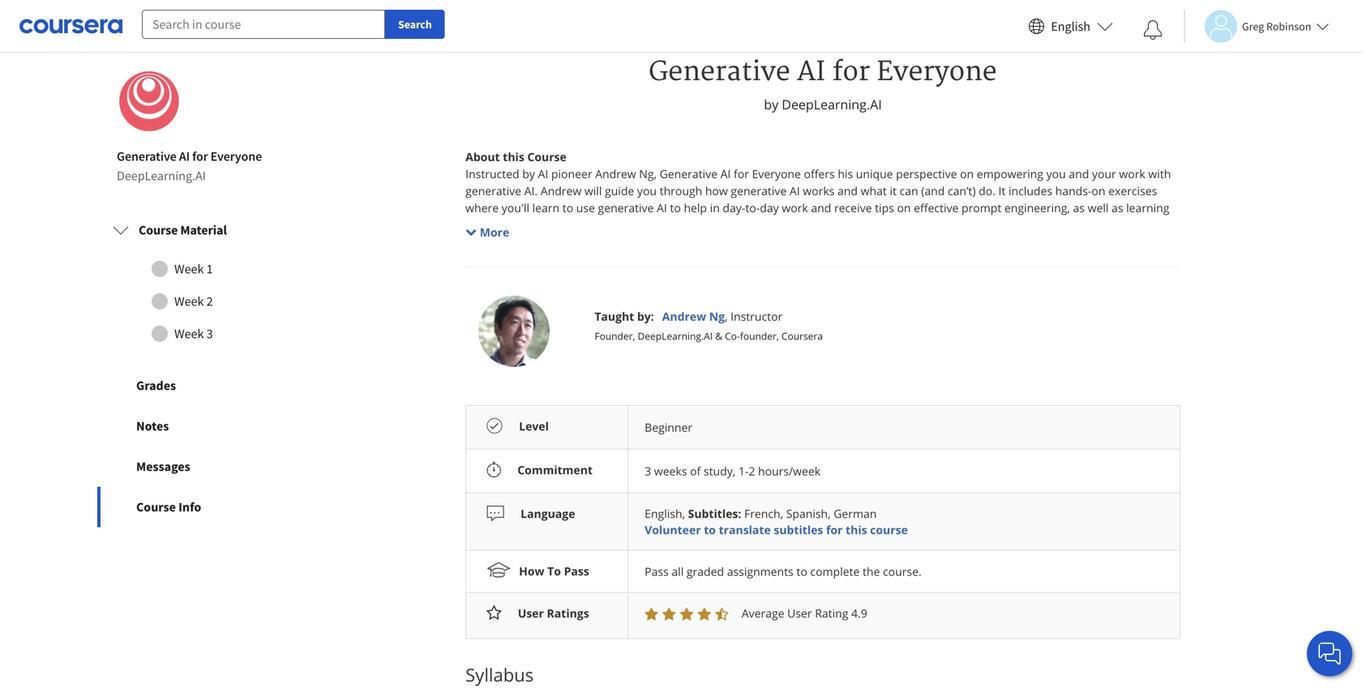 Task type: locate. For each thing, give the bounding box(es) containing it.
learn down learning
[[1126, 252, 1153, 267]]

to left complete at the right bottom
[[797, 565, 807, 580]]

in left our
[[808, 320, 818, 335]]

can up time
[[684, 252, 703, 267]]

by inside generative ai for everyone by deeplearning.ai
[[764, 96, 779, 113]]

ai. down "day"
[[767, 218, 781, 233]]

pass all graded assignments to complete the course.
[[645, 565, 922, 580]]

will
[[585, 183, 602, 199]]

week down week 2
[[174, 326, 204, 342]]

you'll up business
[[572, 269, 600, 284]]

english for english , subtitles: french, spanish, german volunteer to translate subtitles for this course
[[645, 507, 682, 522]]

week for week 3
[[174, 326, 204, 342]]

0 vertical spatial this
[[503, 149, 524, 165]]

2 vertical spatial course
[[136, 500, 176, 516]]

user left 'rating'
[[787, 606, 812, 622]]

coursera
[[782, 330, 823, 343]]

1 horizontal spatial course
[[870, 523, 908, 538]]

exercises
[[1109, 183, 1157, 199]]

unique
[[856, 166, 893, 182]]

, left a
[[725, 309, 728, 325]]

week for week 2
[[174, 294, 204, 310]]

english for english
[[1051, 18, 1091, 34]]

0 horizontal spatial user
[[518, 606, 544, 622]]

you'll up the common
[[466, 252, 493, 267]]

on right the tips
[[897, 200, 911, 216]]

go
[[505, 218, 518, 233]]

0 horizontal spatial andrew
[[541, 183, 582, 199]]

ratings
[[547, 606, 589, 622]]

1 vertical spatial get
[[603, 269, 620, 284]]

course material
[[139, 222, 227, 239]]

1 user from the left
[[518, 606, 544, 622]]

1 vertical spatial andrew
[[541, 183, 582, 199]]

week down week 1
[[174, 294, 204, 310]]

our
[[821, 320, 839, 335]]

1 vertical spatial generative
[[117, 149, 177, 165]]

, up the volunteer
[[682, 507, 685, 522]]

1 vertical spatial of
[[690, 464, 701, 479]]

1 horizontal spatial work
[[1119, 166, 1146, 182]]

1 horizontal spatial ,
[[725, 309, 728, 325]]

0 horizontal spatial ,
[[682, 507, 685, 522]]

as left well
[[1073, 200, 1085, 216]]

get
[[496, 252, 513, 267], [603, 269, 620, 284]]

into left real- on the top
[[956, 252, 977, 267]]

1 vertical spatial ai.
[[767, 218, 781, 233]]

everyone inside generative ai for everyone deeplearning.ai
[[210, 149, 262, 165]]

hands- up well
[[1056, 183, 1092, 199]]

generative inside generative ai for everyone deeplearning.ai
[[117, 149, 177, 165]]

generative
[[466, 183, 521, 199], [731, 183, 787, 199], [598, 200, 654, 216], [612, 252, 668, 267], [728, 269, 784, 284]]

1 horizontal spatial hands-
[[1056, 183, 1092, 199]]

english , subtitles: french, spanish, german volunteer to translate subtitles for this course
[[645, 507, 908, 538]]

1 vertical spatial 3
[[645, 464, 651, 479]]

0 horizontal spatial as
[[1073, 200, 1085, 216]]

1 horizontal spatial how
[[705, 183, 728, 199]]

use
[[576, 200, 595, 216], [516, 269, 535, 284]]

projects
[[800, 269, 843, 284]]

course inside the about this course instructed by ai pioneer andrew ng, generative ai for everyone offers his unique perspective on empowering you and your work with generative ai. andrew will guide you through how generative ai works and what it can (and can't) do. it includes hands-on exercises where you'll learn to use generative ai to help in day-to-day work and receive tips on effective prompt engineering, as well as learning how to go beyond prompting for more advanced uses of ai. you'll get insights into what generative ai can do, its potential, and its limitations. you'll delve into real-world applications and learn common use cases. you'll get hands-on time with generative ai projects to put your knowledge into action and gain insight into its impact on both business and society. this course was created to ensure everyone can be a participant in our ai-powered future.
[[527, 149, 567, 165]]

hands-
[[1056, 183, 1092, 199], [623, 269, 659, 284]]

of inside the about this course instructed by ai pioneer andrew ng, generative ai for everyone offers his unique perspective on empowering you and your work with generative ai. andrew will guide you through how generative ai works and what it can (and can't) do. it includes hands-on exercises where you'll learn to use generative ai to help in day-to-day work and receive tips on effective prompt engineering, as well as learning how to go beyond prompting for more advanced uses of ai. you'll get insights into what generative ai can do, its potential, and its limitations. you'll delve into real-world applications and learn common use cases. you'll get hands-on time with generative ai projects to put your knowledge into action and gain insight into its impact on both business and society. this course was created to ensure everyone can be a participant in our ai-powered future.
[[753, 218, 764, 233]]

its up the projects at the right top of the page
[[817, 252, 829, 267]]

help center image
[[1320, 645, 1340, 664]]

day
[[760, 200, 779, 216]]

0 horizontal spatial english
[[645, 507, 682, 522]]

its right 'insight'
[[1137, 269, 1150, 284]]

can right it
[[900, 183, 918, 199]]

week inside 'week 2' link
[[174, 294, 204, 310]]

0 vertical spatial course
[[527, 149, 567, 165]]

with down do,
[[702, 269, 725, 284]]

andrew ng link
[[662, 309, 725, 325]]

generative inside generative ai for everyone by deeplearning.ai
[[649, 56, 790, 89]]

1 vertical spatial hands-
[[623, 269, 659, 284]]

by inside the about this course instructed by ai pioneer andrew ng, generative ai for everyone offers his unique perspective on empowering you and your work with generative ai. andrew will guide you through how generative ai works and what it can (and can't) do. it includes hands-on exercises where you'll learn to use generative ai to help in day-to-day work and receive tips on effective prompt engineering, as well as learning how to go beyond prompting for more advanced uses of ai. you'll get insights into what generative ai can do, its potential, and its limitations. you'll delve into real-world applications and learn common use cases. you'll get hands-on time with generative ai projects to put your knowledge into action and gain insight into its impact on both business and society. this course was created to ensure everyone can be a participant in our ai-powered future.
[[522, 166, 535, 182]]

well
[[1088, 200, 1109, 216]]

founder,
[[595, 330, 635, 343]]

0 vertical spatial generative
[[649, 56, 790, 89]]

1 vertical spatial everyone
[[210, 149, 262, 165]]

0 vertical spatial in
[[710, 200, 720, 216]]

to down through
[[670, 200, 681, 216]]

english button
[[1022, 0, 1120, 53]]

knowledge
[[907, 269, 965, 284]]

0 vertical spatial everyone
[[877, 56, 997, 89]]

your up exercises
[[1092, 166, 1116, 182]]

2 right study,
[[749, 464, 755, 479]]

course inside 'course info' link
[[136, 500, 176, 516]]

generative for generative ai for everyone by deeplearning.ai
[[649, 56, 790, 89]]

ai inside generative ai for everyone deeplearning.ai
[[179, 149, 190, 165]]

use up both at the left top of page
[[516, 269, 535, 284]]

0 horizontal spatial course
[[490, 320, 526, 335]]

ai. up you'll
[[524, 183, 538, 199]]

ensure
[[609, 320, 646, 335]]

tips
[[875, 200, 894, 216]]

1 horizontal spatial 2
[[749, 464, 755, 479]]

ng,
[[639, 166, 657, 182]]

0 vertical spatial use
[[576, 200, 595, 216]]

created
[[552, 320, 592, 335]]

course down german
[[870, 523, 908, 538]]

0 vertical spatial ,
[[725, 309, 728, 325]]

1 horizontal spatial of
[[753, 218, 764, 233]]

1 horizontal spatial with
[[1149, 166, 1171, 182]]

generative
[[649, 56, 790, 89], [117, 149, 177, 165], [660, 166, 718, 182]]

learn up beyond
[[532, 200, 560, 216]]

on left both at the left top of page
[[505, 286, 518, 301]]

1 as from the left
[[1073, 200, 1085, 216]]

3 down 'week 2' link
[[206, 326, 213, 342]]

1 horizontal spatial learn
[[1126, 252, 1153, 267]]

2 horizontal spatial you'll
[[894, 252, 922, 267]]

your right the put
[[880, 269, 905, 284]]

as right well
[[1112, 200, 1124, 216]]

generative down 'instructed'
[[466, 183, 521, 199]]

3 week from the top
[[174, 326, 204, 342]]

0 vertical spatial english
[[1051, 18, 1091, 34]]

show notifications image
[[1143, 20, 1163, 40]]

0 horizontal spatial work
[[782, 200, 808, 216]]

and left gain
[[1027, 269, 1047, 284]]

for inside generative ai for everyone by deeplearning.ai
[[832, 56, 870, 89]]

2 horizontal spatial andrew
[[662, 309, 706, 325]]

study,
[[704, 464, 736, 479]]

andrew left the ng
[[662, 309, 706, 325]]

to down subtitles:
[[704, 523, 716, 538]]

advanced
[[672, 218, 723, 233]]

everyone
[[877, 56, 997, 89], [210, 149, 262, 165], [752, 166, 801, 182]]

receive
[[834, 200, 872, 216]]

0 vertical spatial get
[[496, 252, 513, 267]]

2 vertical spatial andrew
[[662, 309, 706, 325]]

course left info at the left of the page
[[136, 500, 176, 516]]

volunteer to translate subtitles for this course link
[[645, 523, 908, 538]]

coursera image
[[19, 13, 122, 39]]

with up exercises
[[1149, 166, 1171, 182]]

get up taught
[[603, 269, 620, 284]]

ai inside generative ai for everyone by deeplearning.ai
[[797, 56, 826, 89]]

0 vertical spatial learn
[[532, 200, 560, 216]]

3 left weeks
[[645, 464, 651, 479]]

deeplearning.ai inside generative ai for everyone deeplearning.ai
[[117, 168, 206, 184]]

1 horizontal spatial everyone
[[752, 166, 801, 182]]

what
[[861, 183, 887, 199], [583, 252, 609, 267]]

1 vertical spatial deeplearning.ai
[[117, 168, 206, 184]]

andrew up guide
[[595, 166, 636, 182]]

0 vertical spatial what
[[861, 183, 887, 199]]

1 horizontal spatial this
[[846, 523, 867, 538]]

0 vertical spatial of
[[753, 218, 764, 233]]

instructor
[[731, 309, 783, 325]]

work right "day"
[[782, 200, 808, 216]]

this down german
[[846, 523, 867, 538]]

1 horizontal spatial by
[[764, 96, 779, 113]]

1 vertical spatial by
[[522, 166, 535, 182]]

course for material
[[139, 222, 178, 239]]

week inside week 1 link
[[174, 261, 204, 278]]

0 vertical spatial 3
[[206, 326, 213, 342]]

hands- up society. on the left top
[[623, 269, 659, 284]]

1 horizontal spatial 3
[[645, 464, 651, 479]]

subtitles
[[774, 523, 823, 538]]

what down prompting
[[583, 252, 609, 267]]

can left be
[[701, 320, 719, 335]]

1 horizontal spatial english
[[1051, 18, 1091, 34]]

it
[[999, 183, 1006, 199]]

empowering
[[977, 166, 1044, 182]]

how down 'where'
[[466, 218, 488, 233]]

how
[[705, 183, 728, 199], [466, 218, 488, 233]]

andrew down the pioneer
[[541, 183, 582, 199]]

its
[[726, 252, 738, 267], [817, 252, 829, 267], [1137, 269, 1150, 284]]

2 week from the top
[[174, 294, 204, 310]]

1 horizontal spatial you
[[1047, 166, 1066, 182]]

ng
[[709, 309, 725, 325]]

1 week from the top
[[174, 261, 204, 278]]

its right do,
[[726, 252, 738, 267]]

week 1
[[174, 261, 213, 278]]

everyone inside generative ai for everyone by deeplearning.ai
[[877, 56, 997, 89]]

0 horizontal spatial deeplearning.ai
[[117, 168, 206, 184]]

2 horizontal spatial everyone
[[877, 56, 997, 89]]

this inside english , subtitles: french, spanish, german volunteer to translate subtitles for this course
[[846, 523, 867, 538]]

2 vertical spatial can
[[701, 320, 719, 335]]

1 horizontal spatial its
[[817, 252, 829, 267]]

generative for generative ai for everyone deeplearning.ai
[[117, 149, 177, 165]]

get up the common
[[496, 252, 513, 267]]

taught
[[595, 309, 634, 325]]

week left 1
[[174, 261, 204, 278]]

instructed
[[466, 166, 519, 182]]

1 vertical spatial course
[[870, 523, 908, 538]]

0 vertical spatial by
[[764, 96, 779, 113]]

generative ai for everyone deeplearning.ai
[[117, 149, 262, 184]]

of left study,
[[690, 464, 701, 479]]

deeplearning.ai image
[[117, 69, 182, 134]]

course inside the about this course instructed by ai pioneer andrew ng, generative ai for everyone offers his unique perspective on empowering you and your work with generative ai. andrew will guide you through how generative ai works and what it can (and can't) do. it includes hands-on exercises where you'll learn to use generative ai to help in day-to-day work and receive tips on effective prompt engineering, as well as learning how to go beyond prompting for more advanced uses of ai. you'll get insights into what generative ai can do, its potential, and its limitations. you'll delve into real-world applications and learn common use cases. you'll get hands-on time with generative ai projects to put your knowledge into action and gain insight into its impact on both business and society. this course was created to ensure everyone can be a participant in our ai-powered future.
[[490, 320, 526, 335]]

1 vertical spatial can
[[684, 252, 703, 267]]

beyond
[[521, 218, 561, 233]]

, inside english , subtitles: french, spanish, german volunteer to translate subtitles for this course
[[682, 507, 685, 522]]

and down works
[[811, 200, 831, 216]]

1 vertical spatial what
[[583, 252, 609, 267]]

to
[[547, 564, 561, 580]]

course inside english , subtitles: french, spanish, german volunteer to translate subtitles for this course
[[870, 523, 908, 538]]

user left ratings
[[518, 606, 544, 622]]

by:
[[637, 309, 654, 325]]

you'll left delve
[[894, 252, 922, 267]]

to left the put
[[846, 269, 857, 284]]

of down to-
[[753, 218, 764, 233]]

you down the ng, at the top left of page
[[637, 183, 657, 199]]

1 vertical spatial ,
[[682, 507, 685, 522]]

0 horizontal spatial 3
[[206, 326, 213, 342]]

0 horizontal spatial this
[[503, 149, 524, 165]]

week 2
[[174, 294, 213, 310]]

1 vertical spatial use
[[516, 269, 535, 284]]

1 horizontal spatial what
[[861, 183, 887, 199]]

on up can't)
[[960, 166, 974, 182]]

do.
[[979, 183, 996, 199]]

material
[[180, 222, 227, 239]]

0 vertical spatial week
[[174, 261, 204, 278]]

help
[[684, 200, 707, 216]]

course left was
[[490, 320, 526, 335]]

deeplearning.ai up course material
[[117, 168, 206, 184]]

his
[[838, 166, 853, 182]]

0 vertical spatial your
[[1092, 166, 1116, 182]]

deeplearning.ai up offers
[[782, 96, 882, 113]]

learning
[[1126, 200, 1170, 216]]

course info link
[[97, 488, 331, 528]]

0 horizontal spatial ai.
[[524, 183, 538, 199]]

can
[[900, 183, 918, 199], [684, 252, 703, 267], [701, 320, 719, 335]]

course.
[[883, 565, 922, 580]]

hours/week
[[758, 464, 821, 479]]

3 weeks of study, 1-2 hours/week
[[645, 464, 821, 479]]

your
[[1092, 166, 1116, 182], [880, 269, 905, 284]]

on up well
[[1092, 183, 1106, 199]]

generative up to-
[[731, 183, 787, 199]]

and
[[1069, 166, 1089, 182], [838, 183, 858, 199], [811, 200, 831, 216], [794, 252, 814, 267], [1103, 252, 1123, 267], [1027, 269, 1047, 284], [598, 286, 619, 301]]

english inside button
[[1051, 18, 1091, 34]]

1 vertical spatial week
[[174, 294, 204, 310]]

on
[[960, 166, 974, 182], [1092, 183, 1106, 199], [897, 200, 911, 216], [659, 269, 673, 284], [505, 286, 518, 301]]

generative down guide
[[598, 200, 654, 216]]

course left material
[[139, 222, 178, 239]]

deeplearning.ai down "andrew ng" link
[[638, 330, 713, 343]]

in left day-
[[710, 200, 720, 216]]

rating
[[815, 606, 849, 622]]

what down the unique
[[861, 183, 887, 199]]

pass right to
[[564, 564, 589, 580]]

this
[[503, 149, 524, 165], [846, 523, 867, 538]]

1 vertical spatial course
[[139, 222, 178, 239]]

more button
[[466, 224, 509, 241]]

1 horizontal spatial in
[[808, 320, 818, 335]]

0 vertical spatial how
[[705, 183, 728, 199]]

week inside week 3 'link'
[[174, 326, 204, 342]]

0 vertical spatial work
[[1119, 166, 1146, 182]]

business
[[549, 286, 596, 301]]

with
[[1149, 166, 1171, 182], [702, 269, 725, 284]]

2 vertical spatial generative
[[660, 166, 718, 182]]

pass left all at the bottom
[[645, 565, 669, 580]]

to inside english , subtitles: french, spanish, german volunteer to translate subtitles for this course
[[704, 523, 716, 538]]

how
[[519, 564, 545, 580]]

course up the pioneer
[[527, 149, 567, 165]]

user
[[518, 606, 544, 622], [787, 606, 812, 622]]

search
[[398, 17, 432, 32]]

in
[[710, 200, 720, 216], [808, 320, 818, 335]]

everyone for generative ai for everyone by deeplearning.ai
[[877, 56, 997, 89]]

and up well
[[1069, 166, 1089, 182]]

1 horizontal spatial as
[[1112, 200, 1124, 216]]

1 vertical spatial 2
[[749, 464, 755, 479]]

0 horizontal spatial everyone
[[210, 149, 262, 165]]

ai
[[797, 56, 826, 89], [179, 149, 190, 165], [538, 166, 548, 182], [721, 166, 731, 182], [790, 183, 800, 199], [657, 200, 667, 216], [671, 252, 681, 267], [787, 269, 797, 284]]

work up exercises
[[1119, 166, 1146, 182]]

0 horizontal spatial your
[[880, 269, 905, 284]]

french,
[[744, 507, 783, 522]]

2 as from the left
[[1112, 200, 1124, 216]]

week for week 1
[[174, 261, 204, 278]]

course inside "course material" dropdown button
[[139, 222, 178, 239]]

week
[[174, 261, 204, 278], [174, 294, 204, 310], [174, 326, 204, 342]]

for inside generative ai for everyone deeplearning.ai
[[192, 149, 208, 165]]

this up 'instructed'
[[503, 149, 524, 165]]

be
[[722, 320, 736, 335]]

you up the includes
[[1047, 166, 1066, 182]]

0 vertical spatial 2
[[206, 294, 213, 310]]

use up prompting
[[576, 200, 595, 216]]

0 horizontal spatial you'll
[[466, 252, 493, 267]]

how up day-
[[705, 183, 728, 199]]

2 down 1
[[206, 294, 213, 310]]

2 vertical spatial week
[[174, 326, 204, 342]]

4.9
[[851, 606, 867, 622]]

1 vertical spatial in
[[808, 320, 818, 335]]

0 horizontal spatial by
[[522, 166, 535, 182]]

2 horizontal spatial deeplearning.ai
[[782, 96, 882, 113]]

generative up society. on the left top
[[612, 252, 668, 267]]

1 horizontal spatial ai.
[[767, 218, 781, 233]]

0 horizontal spatial 2
[[206, 294, 213, 310]]

english inside english , subtitles: french, spanish, german volunteer to translate subtitles for this course
[[645, 507, 682, 522]]

english
[[1051, 18, 1091, 34], [645, 507, 682, 522]]



Task type: describe. For each thing, give the bounding box(es) containing it.
prompting
[[564, 218, 620, 233]]

weeks
[[654, 464, 687, 479]]

delve
[[925, 252, 953, 267]]

by for ai
[[764, 96, 779, 113]]

0 horizontal spatial hands-
[[623, 269, 659, 284]]

0 horizontal spatial with
[[702, 269, 725, 284]]

1 vertical spatial work
[[782, 200, 808, 216]]

more
[[641, 218, 669, 233]]

week 3
[[174, 326, 213, 342]]

0 horizontal spatial pass
[[564, 564, 589, 580]]

grades
[[136, 378, 176, 394]]

future.
[[906, 320, 942, 335]]

grades link
[[97, 366, 331, 406]]

&
[[715, 330, 723, 343]]

gain
[[1050, 269, 1072, 284]]

1 horizontal spatial pass
[[645, 565, 669, 580]]

potential,
[[741, 252, 791, 267]]

it
[[890, 183, 897, 199]]

1 horizontal spatial use
[[576, 200, 595, 216]]

participant
[[748, 320, 805, 335]]

all
[[672, 565, 684, 580]]

to-
[[745, 200, 760, 216]]

through
[[660, 183, 702, 199]]

notes link
[[97, 406, 331, 447]]

into up cases.
[[560, 252, 580, 267]]

messages
[[136, 459, 190, 475]]

to up prompting
[[563, 200, 573, 216]]

powered
[[856, 320, 903, 335]]

where
[[466, 200, 499, 216]]

translate
[[719, 523, 771, 538]]

insight
[[1075, 269, 1111, 284]]

average
[[742, 606, 785, 622]]

prompt
[[962, 200, 1002, 216]]

course material button
[[100, 208, 328, 253]]

graded
[[687, 565, 724, 580]]

deeplearning.ai inside taught by: andrew ng , instructor founder, deeplearning.ai & co-founder, coursera
[[638, 330, 713, 343]]

generative down potential,
[[728, 269, 784, 284]]

0 horizontal spatial use
[[516, 269, 535, 284]]

how to pass
[[519, 564, 589, 580]]

about
[[466, 149, 500, 165]]

time
[[676, 269, 700, 284]]

level
[[519, 419, 549, 434]]

messages link
[[97, 447, 331, 488]]

andrew ng image
[[479, 296, 550, 368]]

and up taught
[[598, 286, 619, 301]]

into right 'insight'
[[1114, 269, 1134, 284]]

volunteer
[[645, 523, 701, 538]]

by for this
[[522, 166, 535, 182]]

0 vertical spatial can
[[900, 183, 918, 199]]

the
[[863, 565, 880, 580]]

uses
[[726, 218, 751, 233]]

everyone inside the about this course instructed by ai pioneer andrew ng, generative ai for everyone offers his unique perspective on empowering you and your work with generative ai. andrew will guide you through how generative ai works and what it can (and can't) do. it includes hands-on exercises where you'll learn to use generative ai to help in day-to-day work and receive tips on effective prompt engineering, as well as learning how to go beyond prompting for more advanced uses of ai. you'll get insights into what generative ai can do, its potential, and its limitations. you'll delve into real-world applications and learn common use cases. you'll get hands-on time with generative ai projects to put your knowledge into action and gain insight into its impact on both business and society. this course was created to ensure everyone can be a participant in our ai-powered future.
[[752, 166, 801, 182]]

greg robinson button
[[1184, 10, 1329, 43]]

generative inside the about this course instructed by ai pioneer andrew ng, generative ai for everyone offers his unique perspective on empowering you and your work with generative ai. andrew will guide you through how generative ai works and what it can (and can't) do. it includes hands-on exercises where you'll learn to use generative ai to help in day-to-day work and receive tips on effective prompt engineering, as well as learning how to go beyond prompting for more advanced uses of ai. you'll get insights into what generative ai can do, its potential, and its limitations. you'll delve into real-world applications and learn common use cases. you'll get hands-on time with generative ai projects to put your knowledge into action and gain insight into its impact on both business and society. this course was created to ensure everyone can be a participant in our ai-powered future.
[[660, 166, 718, 182]]

andrew inside taught by: andrew ng , instructor founder, deeplearning.ai & co-founder, coursera
[[662, 309, 706, 325]]

1 horizontal spatial your
[[1092, 166, 1116, 182]]

Search in course text field
[[142, 10, 385, 39]]

0 vertical spatial you
[[1047, 166, 1066, 182]]

guide
[[605, 183, 634, 199]]

founder,
[[740, 330, 779, 343]]

into down real- on the top
[[968, 269, 989, 284]]

everyone
[[649, 320, 698, 335]]

1 vertical spatial your
[[880, 269, 905, 284]]

you'll
[[502, 200, 530, 216]]

average user rating 4.9
[[742, 606, 867, 622]]

generative ai for everyone by deeplearning.ai
[[649, 56, 997, 113]]

everyone for generative ai for everyone deeplearning.ai
[[210, 149, 262, 165]]

this inside the about this course instructed by ai pioneer andrew ng, generative ai for everyone offers his unique perspective on empowering you and your work with generative ai. andrew will guide you through how generative ai works and what it can (and can't) do. it includes hands-on exercises where you'll learn to use generative ai to help in day-to-day work and receive tips on effective prompt engineering, as well as learning how to go beyond prompting for more advanced uses of ai. you'll get insights into what generative ai can do, its potential, and its limitations. you'll delve into real-world applications and learn common use cases. you'll get hands-on time with generative ai projects to put your knowledge into action and gain insight into its impact on both business and society. this course was created to ensure everyone can be a participant in our ai-powered future.
[[503, 149, 524, 165]]

chat with us image
[[1317, 641, 1343, 667]]

1 vertical spatial how
[[466, 218, 488, 233]]

for inside english , subtitles: french, spanish, german volunteer to translate subtitles for this course
[[826, 523, 843, 538]]

0 vertical spatial hands-
[[1056, 183, 1092, 199]]

1 horizontal spatial andrew
[[595, 166, 636, 182]]

week 3 link
[[113, 318, 315, 350]]

and down his on the right
[[838, 183, 858, 199]]

notes
[[136, 419, 169, 435]]

cases.
[[537, 269, 569, 284]]

0 horizontal spatial its
[[726, 252, 738, 267]]

0 vertical spatial ai.
[[524, 183, 538, 199]]

beginner
[[645, 420, 693, 436]]

greg robinson
[[1242, 19, 1312, 34]]

, inside taught by: andrew ng , instructor founder, deeplearning.ai & co-founder, coursera
[[725, 309, 728, 325]]

user ratings
[[518, 606, 589, 622]]

world
[[1003, 252, 1033, 267]]

more
[[480, 225, 509, 240]]

do,
[[706, 252, 723, 267]]

0 horizontal spatial learn
[[532, 200, 560, 216]]

day-
[[723, 200, 745, 216]]

1 horizontal spatial get
[[603, 269, 620, 284]]

1 horizontal spatial you'll
[[572, 269, 600, 284]]

robinson
[[1267, 19, 1312, 34]]

0 horizontal spatial you
[[637, 183, 657, 199]]

perspective
[[896, 166, 957, 182]]

and up the projects at the right top of the page
[[794, 252, 814, 267]]

put
[[859, 269, 877, 284]]

limitations.
[[832, 252, 891, 267]]

on left time
[[659, 269, 673, 284]]

to left ensure
[[595, 320, 606, 335]]

0 horizontal spatial of
[[690, 464, 701, 479]]

was
[[529, 320, 549, 335]]

3 inside 'link'
[[206, 326, 213, 342]]

to left go
[[491, 218, 502, 233]]

this
[[466, 320, 487, 335]]

1 vertical spatial learn
[[1126, 252, 1153, 267]]

action
[[991, 269, 1024, 284]]

2 user from the left
[[787, 606, 812, 622]]

offers
[[804, 166, 835, 182]]

0 horizontal spatial get
[[496, 252, 513, 267]]

greg
[[1242, 19, 1264, 34]]

ai-
[[842, 320, 856, 335]]

course for info
[[136, 500, 176, 516]]

society.
[[622, 286, 661, 301]]

commitment
[[518, 463, 593, 478]]

common
[[466, 269, 513, 284]]

subtitles:
[[688, 507, 741, 522]]

works
[[803, 183, 835, 199]]

can't)
[[948, 183, 976, 199]]

complete
[[810, 565, 860, 580]]

deeplearning.ai inside generative ai for everyone by deeplearning.ai
[[782, 96, 882, 113]]

2 horizontal spatial its
[[1137, 269, 1150, 284]]

and up 'insight'
[[1103, 252, 1123, 267]]



Task type: vqa. For each thing, say whether or not it's contained in the screenshot.
can
yes



